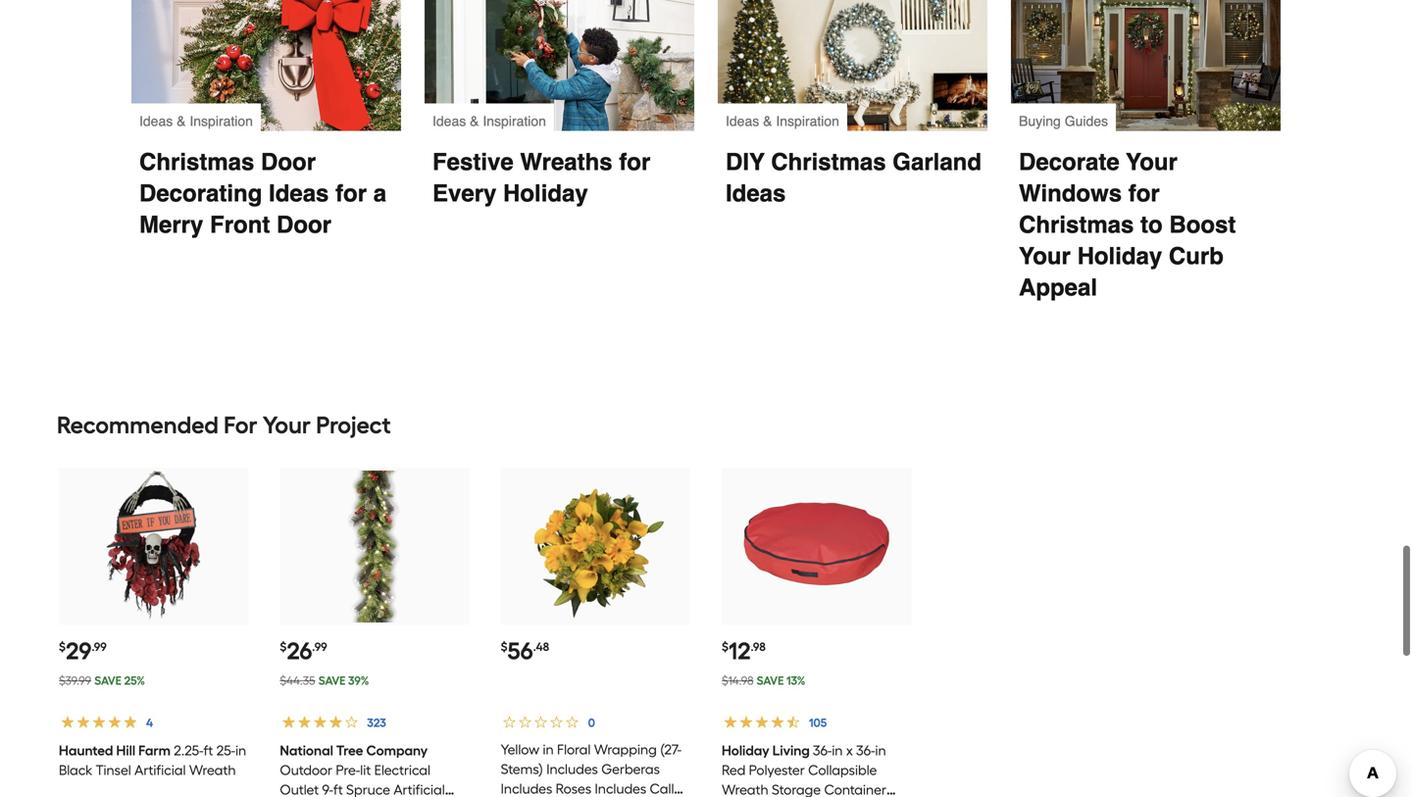 Task type: vqa. For each thing, say whether or not it's contained in the screenshot.


Task type: describe. For each thing, give the bounding box(es) containing it.
a
[[373, 180, 387, 207]]

front
[[210, 211, 270, 238]]

& for festive
[[470, 113, 479, 129]]

.99 for 29
[[92, 640, 107, 654]]

a snowy evergreen wreath with pinecones, apples, berries and an offset red bow on a white door. image
[[131, 0, 401, 131]]

ideas for christmas door decorating ideas for a merry front door
[[139, 113, 173, 129]]

christmas inside diy christmas garland ideas
[[771, 149, 886, 176]]

lit
[[360, 762, 371, 779]]

25-
[[216, 743, 235, 759]]

diy christmas garland ideas
[[726, 149, 988, 207]]

inspiration for diy
[[776, 113, 840, 129]]

(27-
[[660, 742, 682, 758]]

tree
[[336, 743, 363, 759]]

recommended for your project heading
[[57, 406, 1356, 445]]

ideas for festive wreaths for every holiday
[[433, 113, 466, 129]]

in left x
[[832, 743, 843, 759]]

outlet
[[280, 782, 319, 797]]

holiday living
[[722, 743, 810, 759]]

storage
[[772, 782, 821, 797]]

ft inside national tree company outdoor pre-lit electrical outlet 9-ft spruce artificia
[[333, 782, 343, 797]]

for inside the festive wreaths for every holiday
[[619, 149, 651, 176]]

holiday inside the festive wreaths for every holiday
[[503, 180, 588, 207]]

yellow
[[501, 742, 540, 758]]

floral
[[557, 742, 591, 758]]

haunted hill farm 2.25-ft 25-in black tinsel artificial wreath image
[[78, 471, 230, 623]]

ideas & inspiration for christmas
[[139, 113, 253, 129]]

national tree company outdoor pre-lit electrical outlet 9-ft spruce artificial garland with white incandescent lights image
[[299, 471, 451, 623]]

ideas & inspiration for diy
[[726, 113, 840, 129]]

in inside the yellow in floral wrapping (27- stems) includes gerberas includes roses includes cal
[[543, 742, 554, 758]]

recommended for your project
[[57, 411, 391, 439]]

christmas inside decorate your windows for christmas to boost your holiday curb appeal
[[1019, 211, 1134, 238]]

save for 12
[[757, 674, 784, 688]]

$ 56 .48
[[501, 637, 549, 665]]

wreath inside 36-in x 36-in red polyester collapsible wreath storage contain
[[722, 782, 769, 797]]

festive
[[433, 149, 514, 176]]

0 vertical spatial door
[[261, 149, 316, 176]]

your inside heading
[[263, 411, 311, 439]]

living
[[773, 743, 810, 759]]

haunted hill farm
[[59, 743, 171, 759]]

in inside 2.25-ft 25-in black tinsel artificial wreath
[[235, 743, 246, 759]]

$44.35
[[280, 674, 315, 688]]

company
[[366, 743, 428, 759]]

hill
[[116, 743, 135, 759]]

christmas inside christmas door decorating ideas for a merry front door
[[139, 149, 254, 176]]

decorating
[[139, 180, 262, 207]]

2.25-
[[174, 743, 204, 759]]

roses
[[556, 781, 592, 797]]

& for christmas
[[177, 113, 186, 129]]

ideas inside diy christmas garland ideas
[[726, 180, 786, 207]]

.99 for 26
[[312, 640, 327, 654]]

national tree company outdoor pre-lit electrical outlet 9-ft spruce artificia
[[280, 743, 445, 797]]

in right x
[[875, 743, 886, 759]]

$ 29 .99
[[59, 637, 107, 665]]

garland
[[893, 149, 982, 176]]

spruce
[[346, 782, 390, 797]]

$ for 12
[[722, 640, 729, 654]]

holiday inside decorate your windows for christmas to boost your holiday curb appeal
[[1078, 243, 1163, 270]]

$ 26 .99
[[280, 637, 327, 665]]

save for 29
[[94, 674, 122, 688]]

christmas door decorating ideas for a merry front door
[[139, 149, 393, 238]]

artificial
[[135, 762, 186, 779]]

$ for 26
[[280, 640, 287, 654]]

undefined yellow in floral wrapping (27-stems) includes gerberas includes roses includes calla lillies includes lillies image
[[520, 471, 672, 623]]

wrapping
[[594, 742, 657, 758]]

$14.98
[[722, 674, 754, 688]]

.48
[[533, 640, 549, 654]]

& for diy
[[763, 113, 772, 129]]

ideas inside christmas door decorating ideas for a merry front door
[[269, 180, 329, 207]]

decorate your windows for christmas to boost your holiday curb appeal
[[1019, 149, 1243, 301]]

$ 12 .98
[[722, 637, 766, 665]]

a christmas tree, large wreath and stockings on the mantle. image
[[718, 0, 988, 131]]

polyester
[[749, 762, 805, 779]]

yellow in floral wrapping (27- stems) includes gerberas includes roses includes cal
[[501, 742, 683, 797]]

inspiration for christmas
[[190, 113, 253, 129]]

appeal
[[1019, 274, 1098, 301]]

national
[[280, 743, 333, 759]]

for
[[224, 411, 258, 439]]

1 horizontal spatial holiday
[[722, 743, 770, 759]]

ideas & inspiration for festive
[[433, 113, 546, 129]]



Task type: locate. For each thing, give the bounding box(es) containing it.
boost
[[1170, 211, 1236, 238]]

in right 2.25-
[[235, 743, 246, 759]]

save for 26
[[319, 674, 346, 688]]

for
[[619, 149, 651, 176], [336, 180, 367, 207], [1129, 180, 1160, 207]]

wreath down the 25-
[[189, 762, 236, 779]]

ft down the pre-
[[333, 782, 343, 797]]

2 inspiration from the left
[[483, 113, 546, 129]]

ft
[[204, 743, 213, 759], [333, 782, 343, 797]]

includes
[[547, 761, 598, 778], [501, 781, 553, 797], [595, 781, 647, 797]]

.99 inside the $ 26 .99
[[312, 640, 327, 654]]

the exterior of a house decorated for christmas with garlands, wreaths and icicle lights. image
[[1011, 0, 1281, 131]]

12
[[729, 637, 751, 665]]

includes down stems) at the left bottom of the page
[[501, 781, 553, 797]]

curb
[[1169, 243, 1224, 270]]

0 horizontal spatial ideas & inspiration
[[139, 113, 253, 129]]

.99 up $39.99 save 25% in the bottom of the page
[[92, 640, 107, 654]]

1 vertical spatial ft
[[333, 782, 343, 797]]

ft left the 25-
[[204, 743, 213, 759]]

39%
[[348, 674, 369, 688]]

2 save from the left
[[319, 674, 346, 688]]

2 horizontal spatial save
[[757, 674, 784, 688]]

0 horizontal spatial ft
[[204, 743, 213, 759]]

4 $ from the left
[[722, 640, 729, 654]]

ideas & inspiration up diy
[[726, 113, 840, 129]]

every
[[433, 180, 497, 207]]

2 .99 from the left
[[312, 640, 327, 654]]

windows
[[1019, 180, 1122, 207]]

$ inside $ 56 .48
[[501, 640, 508, 654]]

2 horizontal spatial ideas & inspiration
[[726, 113, 840, 129]]

stems)
[[501, 761, 543, 778]]

& up diy
[[763, 113, 772, 129]]

ideas up diy
[[726, 113, 759, 129]]

save left 39%
[[319, 674, 346, 688]]

0 vertical spatial ft
[[204, 743, 213, 759]]

1 save from the left
[[94, 674, 122, 688]]

your up appeal
[[1019, 243, 1071, 270]]

2 horizontal spatial holiday
[[1078, 243, 1163, 270]]

1 horizontal spatial .99
[[312, 640, 327, 654]]

electrical
[[374, 762, 431, 779]]

.98
[[751, 640, 766, 654]]

pre-
[[336, 762, 360, 779]]

holiday
[[503, 180, 588, 207], [1078, 243, 1163, 270], [722, 743, 770, 759]]

in left floral
[[543, 742, 554, 758]]

christmas
[[139, 149, 254, 176], [771, 149, 886, 176], [1019, 211, 1134, 238]]

2.25-ft 25-in black tinsel artificial wreath
[[59, 743, 246, 779]]

1 vertical spatial wreath
[[722, 782, 769, 797]]

$ inside '$ 29 .99'
[[59, 640, 66, 654]]

0 horizontal spatial .99
[[92, 640, 107, 654]]

ideas & inspiration up the festive
[[433, 113, 546, 129]]

decorate
[[1019, 149, 1120, 176]]

diy
[[726, 149, 765, 176]]

wreath inside 2.25-ft 25-in black tinsel artificial wreath
[[189, 762, 236, 779]]

ideas down diy
[[726, 180, 786, 207]]

3 inspiration from the left
[[776, 113, 840, 129]]

29
[[66, 637, 92, 665]]

0 horizontal spatial christmas
[[139, 149, 254, 176]]

1 horizontal spatial ideas & inspiration
[[433, 113, 546, 129]]

your
[[1126, 149, 1178, 176], [1019, 243, 1071, 270], [263, 411, 311, 439]]

26
[[287, 637, 312, 665]]

$39.99
[[59, 674, 91, 688]]

holiday down wreaths
[[503, 180, 588, 207]]

3 $ from the left
[[501, 640, 508, 654]]

&
[[177, 113, 186, 129], [470, 113, 479, 129], [763, 113, 772, 129]]

2 $ from the left
[[280, 640, 287, 654]]

56
[[508, 637, 533, 665]]

2 & from the left
[[470, 113, 479, 129]]

christmas down 'windows'
[[1019, 211, 1134, 238]]

farm
[[138, 743, 171, 759]]

merry
[[139, 211, 203, 238]]

for inside decorate your windows for christmas to boost your holiday curb appeal
[[1129, 180, 1160, 207]]

1 & from the left
[[177, 113, 186, 129]]

3 save from the left
[[757, 674, 784, 688]]

save left 13% at the right bottom
[[757, 674, 784, 688]]

1 horizontal spatial your
[[1019, 243, 1071, 270]]

1 .99 from the left
[[92, 640, 107, 654]]

$14.98 save 13%
[[722, 674, 806, 688]]

36-in x 36-in red polyester collapsible wreath storage contain
[[722, 743, 887, 797]]

1 horizontal spatial inspiration
[[483, 113, 546, 129]]

red
[[722, 762, 746, 779]]

& up the festive
[[470, 113, 479, 129]]

$ up $39.99
[[59, 640, 66, 654]]

ideas & inspiration
[[139, 113, 253, 129], [433, 113, 546, 129], [726, 113, 840, 129]]

36-
[[813, 743, 832, 759], [856, 743, 875, 759]]

0 horizontal spatial inspiration
[[190, 113, 253, 129]]

& up decorating
[[177, 113, 186, 129]]

1 horizontal spatial for
[[619, 149, 651, 176]]

in
[[543, 742, 554, 758], [235, 743, 246, 759], [832, 743, 843, 759], [875, 743, 886, 759]]

outdoor
[[280, 762, 333, 779]]

$ inside $ 12 .98
[[722, 640, 729, 654]]

1 horizontal spatial save
[[319, 674, 346, 688]]

0 horizontal spatial 36-
[[813, 743, 832, 759]]

.99 up $44.35 save 39%
[[312, 640, 327, 654]]

.99
[[92, 640, 107, 654], [312, 640, 327, 654]]

2 ideas & inspiration from the left
[[433, 113, 546, 129]]

$44.35 save 39%
[[280, 674, 369, 688]]

ideas for diy christmas garland ideas
[[726, 113, 759, 129]]

1 vertical spatial door
[[277, 211, 332, 238]]

.99 inside '$ 29 .99'
[[92, 640, 107, 654]]

ideas up decorating
[[139, 113, 173, 129]]

$
[[59, 640, 66, 654], [280, 640, 287, 654], [501, 640, 508, 654], [722, 640, 729, 654]]

1 ideas & inspiration from the left
[[139, 113, 253, 129]]

$ inside the $ 26 .99
[[280, 640, 287, 654]]

includes down gerberas
[[595, 781, 647, 797]]

0 horizontal spatial holiday
[[503, 180, 588, 207]]

36- left x
[[813, 743, 832, 759]]

1 horizontal spatial christmas
[[771, 149, 886, 176]]

your right for
[[263, 411, 311, 439]]

1 inspiration from the left
[[190, 113, 253, 129]]

2 horizontal spatial &
[[763, 113, 772, 129]]

1 $ from the left
[[59, 640, 66, 654]]

9-
[[322, 782, 333, 797]]

includes up roses
[[547, 761, 598, 778]]

gerberas
[[601, 761, 660, 778]]

ideas
[[139, 113, 173, 129], [433, 113, 466, 129], [726, 113, 759, 129], [269, 180, 329, 207], [726, 180, 786, 207]]

1 vertical spatial holiday
[[1078, 243, 1163, 270]]

save left the '25%'
[[94, 674, 122, 688]]

christmas right diy
[[771, 149, 886, 176]]

2 horizontal spatial inspiration
[[776, 113, 840, 129]]

to
[[1141, 211, 1163, 238]]

tinsel
[[96, 762, 131, 779]]

for up "to" on the top
[[1129, 180, 1160, 207]]

holiday up red
[[722, 743, 770, 759]]

for inside christmas door decorating ideas for a merry front door
[[336, 180, 367, 207]]

ideas & inspiration up decorating
[[139, 113, 253, 129]]

guides
[[1065, 113, 1108, 129]]

0 horizontal spatial &
[[177, 113, 186, 129]]

wreath down red
[[722, 782, 769, 797]]

1 horizontal spatial ft
[[333, 782, 343, 797]]

collapsible
[[808, 762, 877, 779]]

2 36- from the left
[[856, 743, 875, 759]]

2 horizontal spatial your
[[1126, 149, 1178, 176]]

$ left .98
[[722, 640, 729, 654]]

recommended
[[57, 411, 219, 439]]

door
[[261, 149, 316, 176], [277, 211, 332, 238]]

for right wreaths
[[619, 149, 651, 176]]

ideas up front
[[269, 180, 329, 207]]

3 ideas & inspiration from the left
[[726, 113, 840, 129]]

for left a
[[336, 180, 367, 207]]

wreaths
[[520, 149, 613, 176]]

0 horizontal spatial your
[[263, 411, 311, 439]]

$39.99 save 25%
[[59, 674, 145, 688]]

inspiration up diy christmas garland ideas
[[776, 113, 840, 129]]

inspiration up the festive
[[483, 113, 546, 129]]

2 horizontal spatial for
[[1129, 180, 1160, 207]]

0 horizontal spatial for
[[336, 180, 367, 207]]

3 & from the left
[[763, 113, 772, 129]]

christmas up decorating
[[139, 149, 254, 176]]

your up "to" on the top
[[1126, 149, 1178, 176]]

black
[[59, 762, 92, 779]]

1 36- from the left
[[813, 743, 832, 759]]

wreath
[[189, 762, 236, 779], [722, 782, 769, 797]]

buying
[[1019, 113, 1061, 129]]

a young boy hangs a christmas wreath on the front door. image
[[425, 0, 694, 131]]

inspiration up decorating
[[190, 113, 253, 129]]

$ left the '.48'
[[501, 640, 508, 654]]

save
[[94, 674, 122, 688], [319, 674, 346, 688], [757, 674, 784, 688]]

haunted
[[59, 743, 113, 759]]

holiday living 36-in x 36-in red polyester collapsible wreath storage container (accommodates wreath diameters up to 36-in) image
[[741, 471, 893, 623]]

yellow in floral wrapping (27- stems) includes gerberas includes roses includes cal link
[[501, 742, 684, 797]]

2 vertical spatial your
[[263, 411, 311, 439]]

2 horizontal spatial christmas
[[1019, 211, 1134, 238]]

$ for 29
[[59, 640, 66, 654]]

0 vertical spatial wreath
[[189, 762, 236, 779]]

$ up $44.35
[[280, 640, 287, 654]]

0 vertical spatial your
[[1126, 149, 1178, 176]]

1 horizontal spatial wreath
[[722, 782, 769, 797]]

holiday down "to" on the top
[[1078, 243, 1163, 270]]

25%
[[124, 674, 145, 688]]

$ for 56
[[501, 640, 508, 654]]

36- right x
[[856, 743, 875, 759]]

inspiration
[[190, 113, 253, 129], [483, 113, 546, 129], [776, 113, 840, 129]]

buying guides
[[1019, 113, 1108, 129]]

2 vertical spatial holiday
[[722, 743, 770, 759]]

door right front
[[277, 211, 332, 238]]

13%
[[787, 674, 806, 688]]

1 horizontal spatial 36-
[[856, 743, 875, 759]]

ideas up the festive
[[433, 113, 466, 129]]

0 vertical spatial holiday
[[503, 180, 588, 207]]

0 horizontal spatial wreath
[[189, 762, 236, 779]]

inspiration for festive
[[483, 113, 546, 129]]

1 vertical spatial your
[[1019, 243, 1071, 270]]

door up front
[[261, 149, 316, 176]]

project
[[316, 411, 391, 439]]

ft inside 2.25-ft 25-in black tinsel artificial wreath
[[204, 743, 213, 759]]

x
[[846, 743, 853, 759]]

festive wreaths for every holiday
[[433, 149, 657, 207]]

1 horizontal spatial &
[[470, 113, 479, 129]]

0 horizontal spatial save
[[94, 674, 122, 688]]



